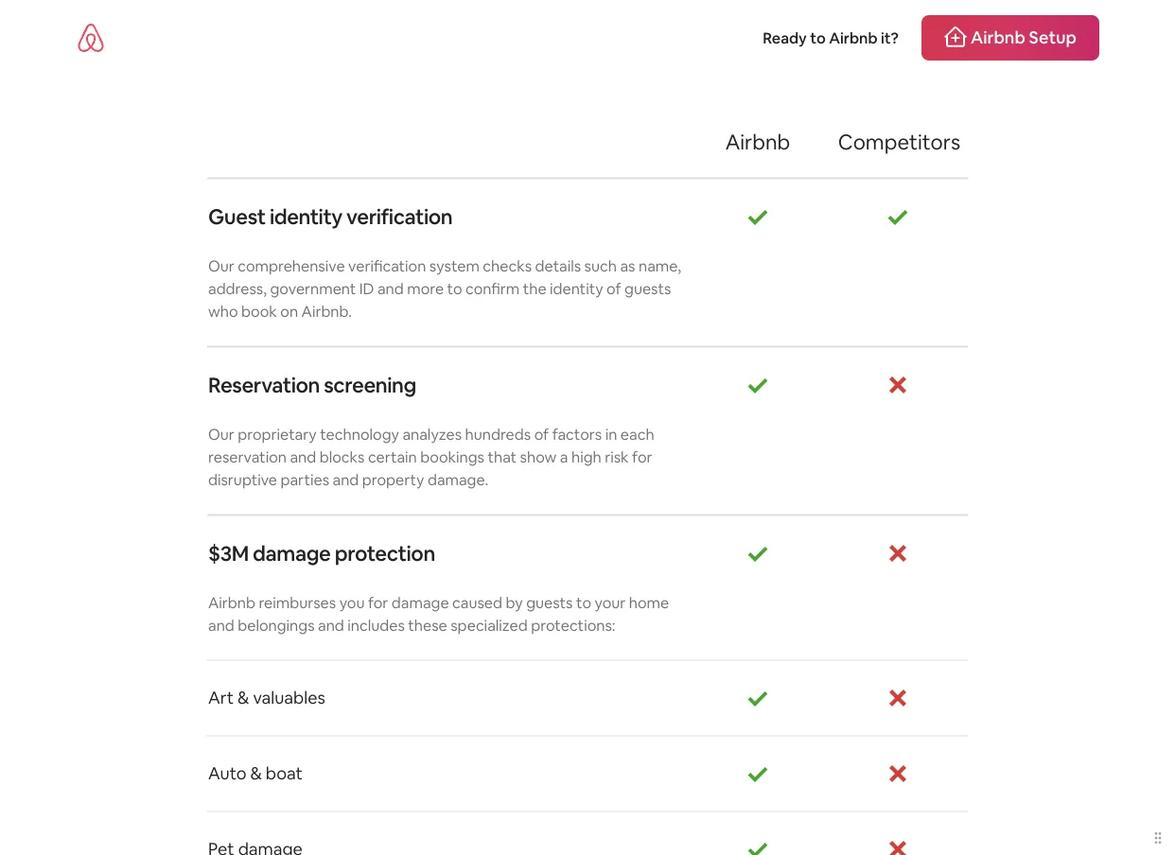 Task type: vqa. For each thing, say whether or not it's contained in the screenshot.
of
yes



Task type: describe. For each thing, give the bounding box(es) containing it.
5 airbnb included image from the top
[[747, 839, 770, 856]]

reservation screening
[[208, 372, 416, 399]]

art
[[208, 688, 234, 710]]

$3m
[[208, 540, 249, 567]]

3 competitors not included image from the top
[[887, 839, 910, 856]]

system
[[430, 257, 480, 276]]

disruptive
[[208, 471, 277, 490]]

book
[[241, 302, 277, 322]]

your
[[595, 594, 626, 613]]

airbnb.
[[302, 302, 352, 322]]

checks
[[483, 257, 532, 276]]

our comprehensive verification system checks details such as name, address, government id and more to confirm the identity of guests who book on airbnb.
[[208, 257, 682, 322]]

our proprietary technology analyzes hundreds of factors in each reservation and blocks certain bookings that show a high risk for disruptive parties and property damage.
[[208, 425, 655, 490]]

belongings
[[238, 617, 315, 636]]

confirm
[[466, 279, 520, 299]]

guests inside our comprehensive verification system checks details such as name, address, government id and more to confirm the identity of guests who book on airbnb.
[[625, 279, 672, 299]]

of inside our comprehensive verification system checks details such as name, address, government id and more to confirm the identity of guests who book on airbnb.
[[607, 279, 622, 299]]

government
[[270, 279, 356, 299]]

parties
[[281, 471, 330, 490]]

id
[[360, 279, 374, 299]]

airbnb for airbnb
[[726, 129, 791, 156]]

by
[[506, 594, 523, 613]]

protections:
[[531, 617, 616, 636]]

0 vertical spatial protection
[[744, 24, 923, 74]]

it
[[374, 24, 397, 74]]

top‑to‑bottom
[[485, 24, 737, 74]]

for inside our proprietary technology analyzes hundreds of factors in each reservation and blocks certain bookings that show a high risk for disruptive parties and property damage.
[[632, 448, 653, 467]]

ready to airbnb it?
[[763, 28, 899, 47]]

airbnb included image for protection
[[747, 543, 770, 565]]

and left the belongings
[[208, 617, 235, 636]]

airbnb for airbnb setup
[[971, 27, 1026, 49]]

airbnb homepage image
[[76, 23, 106, 53]]

more
[[407, 279, 444, 299]]

0 vertical spatial identity
[[270, 203, 343, 230]]

competitors not included image for $3m damage protection
[[887, 543, 910, 565]]

verification for comprehensive
[[348, 257, 426, 276]]

of inside our proprietary technology analyzes hundreds of factors in each reservation and blocks certain bookings that show a high risk for disruptive parties and property damage.
[[535, 425, 549, 445]]

to inside airbnb reimburses you for damage caused by guests to your home and belongings and includes these specialized protections:
[[577, 594, 592, 613]]

and up parties
[[290, 448, 316, 467]]

it?
[[881, 28, 899, 47]]

airbnb included image for boat
[[747, 763, 770, 786]]

these
[[408, 617, 448, 636]]

bookings
[[421, 448, 485, 467]]

hundreds
[[465, 425, 531, 445]]

with
[[404, 24, 478, 74]]

reimburses
[[259, 594, 336, 613]]

boat
[[266, 763, 303, 786]]

airbnb setup
[[971, 27, 1077, 49]]

property
[[362, 471, 425, 490]]

auto & boat
[[208, 763, 303, 786]]

home
[[629, 594, 669, 613]]

& for auto
[[250, 763, 262, 786]]

risk
[[605, 448, 629, 467]]

guest
[[208, 203, 266, 230]]

certain
[[368, 448, 417, 467]]

ready
[[763, 28, 807, 47]]

airbnb included image
[[747, 206, 770, 228]]

airbnb left it?
[[829, 28, 878, 47]]



Task type: locate. For each thing, give the bounding box(es) containing it.
guests
[[625, 279, 672, 299], [527, 594, 573, 613]]

our inside our proprietary technology analyzes hundreds of factors in each reservation and blocks certain bookings that show a high risk for disruptive parties and property damage.
[[208, 425, 235, 445]]

competitors included image
[[887, 206, 910, 228]]

identity up comprehensive
[[270, 203, 343, 230]]

protection
[[744, 24, 923, 74], [335, 540, 435, 567]]

blocks
[[320, 448, 365, 467]]

1 vertical spatial &
[[250, 763, 262, 786]]

1 vertical spatial of
[[535, 425, 549, 445]]

and down blocks
[[333, 471, 359, 490]]

damage.
[[428, 471, 489, 490]]

2 vertical spatial competitors not included image
[[887, 839, 910, 856]]

competitors
[[839, 129, 961, 156]]

1 vertical spatial guests
[[527, 594, 573, 613]]

3 airbnb included image from the top
[[747, 688, 770, 710]]

0 horizontal spatial of
[[535, 425, 549, 445]]

and
[[378, 279, 404, 299], [290, 448, 316, 467], [333, 471, 359, 490], [208, 617, 235, 636], [318, 617, 344, 636]]

& right art
[[238, 688, 249, 710]]

4 airbnb included image from the top
[[747, 763, 770, 786]]

guests up protections:
[[527, 594, 573, 613]]

1 airbnb included image from the top
[[747, 374, 770, 397]]

for up includes
[[368, 594, 389, 613]]

1 competitors not included image from the top
[[887, 688, 910, 710]]

0 horizontal spatial for
[[368, 594, 389, 613]]

0 horizontal spatial identity
[[270, 203, 343, 230]]

airbnb for airbnb reimburses you for damage caused by guests to your home and belongings and includes these specialized protections:
[[208, 594, 256, 613]]

0 vertical spatial guests
[[625, 279, 672, 299]]

name,
[[639, 257, 682, 276]]

guest identity verification
[[208, 203, 453, 230]]

and inside our comprehensive verification system checks details such as name, address, government id and more to confirm the identity of guests who book on airbnb.
[[378, 279, 404, 299]]

to up protections:
[[577, 594, 592, 613]]

competitors not included image for valuables
[[887, 688, 910, 710]]

$3m damage protection
[[208, 540, 435, 567]]

and right the id
[[378, 279, 404, 299]]

& for art
[[238, 688, 249, 710]]

airbnb included image
[[747, 374, 770, 397], [747, 543, 770, 565], [747, 688, 770, 710], [747, 763, 770, 786], [747, 839, 770, 856]]

1 horizontal spatial of
[[607, 279, 622, 299]]

as
[[620, 257, 636, 276]]

our up "reservation"
[[208, 425, 235, 445]]

0 vertical spatial &
[[238, 688, 249, 710]]

damage inside airbnb reimburses you for damage caused by guests to your home and belongings and includes these specialized protections:
[[392, 594, 449, 613]]

0 vertical spatial of
[[607, 279, 622, 299]]

for down each
[[632, 448, 653, 467]]

in
[[606, 425, 618, 445]]

competitors not included image
[[887, 688, 910, 710], [887, 763, 910, 786]]

2 horizontal spatial to
[[811, 28, 826, 47]]

verification inside our comprehensive verification system checks details such as name, address, government id and more to confirm the identity of guests who book on airbnb.
[[348, 257, 426, 276]]

1 horizontal spatial for
[[632, 448, 653, 467]]

1 vertical spatial protection
[[335, 540, 435, 567]]

0 horizontal spatial protection
[[335, 540, 435, 567]]

0 vertical spatial competitors not included image
[[887, 688, 910, 710]]

1 vertical spatial verification
[[348, 257, 426, 276]]

you
[[340, 594, 365, 613]]

damage up these
[[392, 594, 449, 613]]

art & valuables
[[208, 688, 326, 710]]

on
[[281, 302, 298, 322]]

0 horizontal spatial guests
[[527, 594, 573, 613]]

a
[[560, 448, 568, 467]]

0 vertical spatial competitors not included image
[[887, 374, 910, 397]]

damage
[[253, 540, 331, 567], [392, 594, 449, 613]]

identity
[[270, 203, 343, 230], [550, 279, 604, 299]]

who
[[208, 302, 238, 322]]

1 vertical spatial identity
[[550, 279, 604, 299]]

airbnb inside airbnb reimburses you for damage caused by guests to your home and belongings and includes these specialized protections:
[[208, 594, 256, 613]]

1 horizontal spatial protection
[[744, 24, 923, 74]]

0 vertical spatial for
[[632, 448, 653, 467]]

verification
[[347, 203, 453, 230], [348, 257, 426, 276]]

airbnb left setup in the right of the page
[[971, 27, 1026, 49]]

2 competitors not included image from the top
[[887, 763, 910, 786]]

1 horizontal spatial to
[[577, 594, 592, 613]]

identity down the details on the left of the page
[[550, 279, 604, 299]]

1 horizontal spatial guests
[[625, 279, 672, 299]]

1 vertical spatial to
[[447, 279, 463, 299]]

our inside our comprehensive verification system checks details such as name, address, government id and more to confirm the identity of guests who book on airbnb.
[[208, 257, 235, 276]]

show
[[520, 448, 557, 467]]

airbnb left it
[[253, 24, 368, 74]]

the
[[523, 279, 547, 299]]

analyzes
[[403, 425, 462, 445]]

each
[[621, 425, 655, 445]]

verification for identity
[[347, 203, 453, 230]]

that
[[488, 448, 517, 467]]

0 vertical spatial damage
[[253, 540, 331, 567]]

2 airbnb included image from the top
[[747, 543, 770, 565]]

verification up the id
[[348, 257, 426, 276]]

reservation
[[208, 372, 320, 399]]

to
[[811, 28, 826, 47], [447, 279, 463, 299], [577, 594, 592, 613]]

competitors not included image
[[887, 374, 910, 397], [887, 543, 910, 565], [887, 839, 910, 856]]

airbnb it with top‑to‑bottom protection
[[253, 24, 923, 74]]

&
[[238, 688, 249, 710], [250, 763, 262, 786]]

airbnb up airbnb included image
[[726, 129, 791, 156]]

competitors not included image for reservation screening
[[887, 374, 910, 397]]

to inside our comprehensive verification system checks details such as name, address, government id and more to confirm the identity of guests who book on airbnb.
[[447, 279, 463, 299]]

airbnb reimburses you for damage caused by guests to your home and belongings and includes these specialized protections:
[[208, 594, 669, 636]]

comprehensive
[[238, 257, 345, 276]]

to down system
[[447, 279, 463, 299]]

airbnb
[[253, 24, 368, 74], [971, 27, 1026, 49], [829, 28, 878, 47], [726, 129, 791, 156], [208, 594, 256, 613]]

0 vertical spatial our
[[208, 257, 235, 276]]

1 vertical spatial our
[[208, 425, 235, 445]]

of
[[607, 279, 622, 299], [535, 425, 549, 445]]

verification up system
[[347, 203, 453, 230]]

1 vertical spatial damage
[[392, 594, 449, 613]]

airbnb included image for valuables
[[747, 688, 770, 710]]

damage up reimburses
[[253, 540, 331, 567]]

and down you
[[318, 617, 344, 636]]

1 horizontal spatial identity
[[550, 279, 604, 299]]

1 vertical spatial competitors not included image
[[887, 543, 910, 565]]

high
[[572, 448, 602, 467]]

airbnb for airbnb it with top‑to‑bottom protection
[[253, 24, 368, 74]]

our for our comprehensive verification system checks details such as name, address, government id and more to confirm the identity of guests who book on airbnb.
[[208, 257, 235, 276]]

factors
[[553, 425, 602, 445]]

airbnb setup link
[[922, 15, 1100, 61]]

details
[[535, 257, 581, 276]]

0 vertical spatial to
[[811, 28, 826, 47]]

of down such on the top of page
[[607, 279, 622, 299]]

for
[[632, 448, 653, 467], [368, 594, 389, 613]]

1 vertical spatial for
[[368, 594, 389, 613]]

& left boat on the bottom of the page
[[250, 763, 262, 786]]

1 vertical spatial competitors not included image
[[887, 763, 910, 786]]

for inside airbnb reimburses you for damage caused by guests to your home and belongings and includes these specialized protections:
[[368, 594, 389, 613]]

our for our proprietary technology analyzes hundreds of factors in each reservation and blocks certain bookings that show a high risk for disruptive parties and property damage.
[[208, 425, 235, 445]]

technology
[[320, 425, 399, 445]]

identity inside our comprehensive verification system checks details such as name, address, government id and more to confirm the identity of guests who book on airbnb.
[[550, 279, 604, 299]]

address,
[[208, 279, 267, 299]]

reservation
[[208, 448, 287, 467]]

of up show at the bottom left of the page
[[535, 425, 549, 445]]

guests down name,
[[625, 279, 672, 299]]

1 our from the top
[[208, 257, 235, 276]]

includes
[[348, 617, 405, 636]]

2 competitors not included image from the top
[[887, 543, 910, 565]]

valuables
[[253, 688, 326, 710]]

guests inside airbnb reimburses you for damage caused by guests to your home and belongings and includes these specialized protections:
[[527, 594, 573, 613]]

airbnb down $3m
[[208, 594, 256, 613]]

1 horizontal spatial &
[[250, 763, 262, 786]]

our
[[208, 257, 235, 276], [208, 425, 235, 445]]

specialized
[[451, 617, 528, 636]]

2 our from the top
[[208, 425, 235, 445]]

proprietary
[[238, 425, 317, 445]]

competitors not included image for boat
[[887, 763, 910, 786]]

1 horizontal spatial damage
[[392, 594, 449, 613]]

such
[[585, 257, 617, 276]]

0 horizontal spatial &
[[238, 688, 249, 710]]

0 vertical spatial verification
[[347, 203, 453, 230]]

2 vertical spatial to
[[577, 594, 592, 613]]

auto
[[208, 763, 247, 786]]

our up address,
[[208, 257, 235, 276]]

screening
[[324, 372, 416, 399]]

0 horizontal spatial damage
[[253, 540, 331, 567]]

0 horizontal spatial to
[[447, 279, 463, 299]]

1 competitors not included image from the top
[[887, 374, 910, 397]]

to right ready
[[811, 28, 826, 47]]

setup
[[1030, 27, 1077, 49]]

caused
[[453, 594, 503, 613]]



